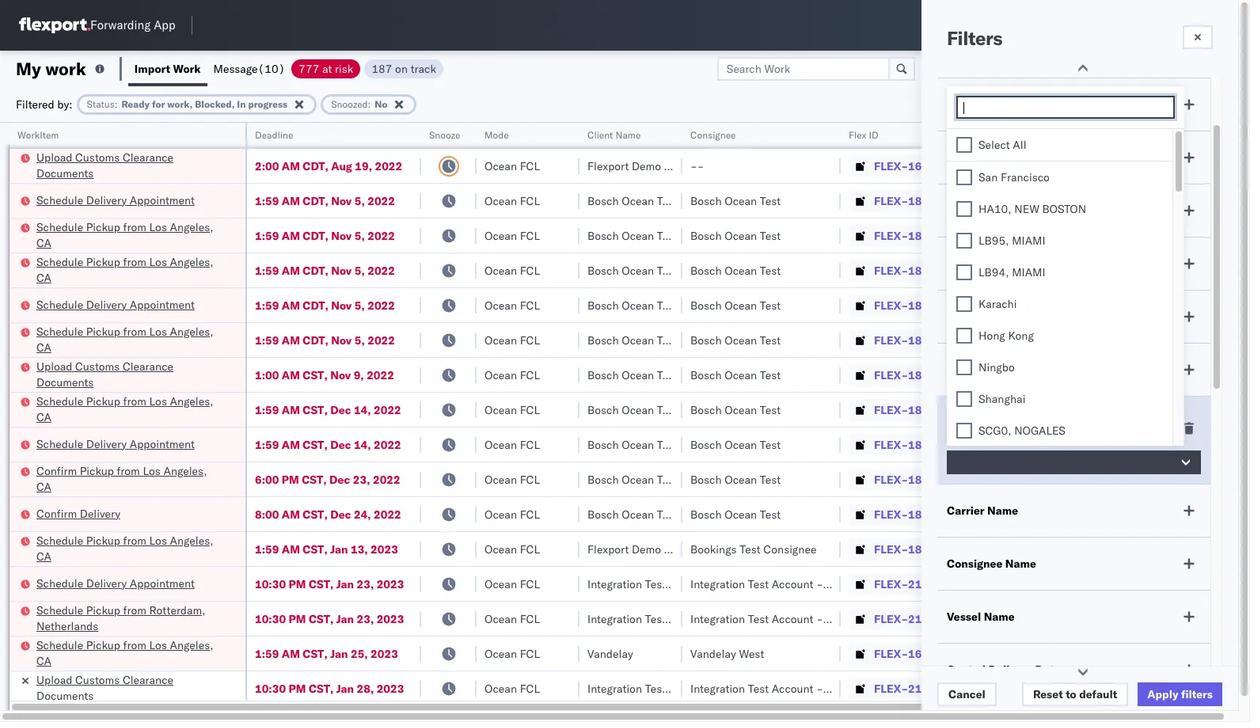 Task type: vqa. For each thing, say whether or not it's contained in the screenshot.


Task type: locate. For each thing, give the bounding box(es) containing it.
2 vertical spatial 10:30
[[255, 682, 286, 696]]

1 vertical spatial upload customs clearance documents link
[[36, 358, 225, 390]]

4 ocean fcl from the top
[[485, 263, 540, 278]]

1 vertical spatial 2130387
[[909, 612, 957, 626]]

schedule delivery appointment
[[36, 193, 195, 207], [36, 297, 195, 312], [36, 437, 195, 451], [36, 576, 195, 591]]

flex-1846748
[[875, 194, 957, 208], [875, 229, 957, 243], [875, 263, 957, 278], [875, 298, 957, 313], [875, 333, 957, 347], [875, 368, 957, 382]]

snoozed up the container
[[947, 97, 992, 112]]

blocked,
[[195, 98, 235, 110]]

from for confirm pickup from los angeles, ca link
[[117, 464, 140, 478]]

confirm inside confirm pickup from los angeles, ca
[[36, 464, 77, 478]]

ocean fcl for schedule pickup from los angeles, ca link corresponding to 2nd schedule pickup from los angeles, ca button from the bottom of the page
[[485, 542, 540, 557]]

9 fcl from the top
[[520, 438, 540, 452]]

from inside schedule pickup from rotterdam, netherlands
[[123, 603, 146, 618]]

2 lhuu7894563, from the top
[[976, 437, 1058, 452]]

23, for rotterdam,
[[357, 612, 374, 626]]

0 vertical spatial upload
[[36, 150, 72, 164]]

resize handle column header for consignee
[[822, 123, 841, 723]]

select all
[[979, 138, 1027, 152]]

flex-1889466 up carrier
[[875, 473, 957, 487]]

1 ceau7522281, hlxu6269489, hlxu8034992 from the top
[[976, 193, 1222, 208]]

2 vertical spatial clearance
[[123, 673, 174, 687]]

10:30 pm cst, jan 23, 2023 for schedule pickup from rotterdam, netherlands
[[255, 612, 404, 626]]

0 vertical spatial customs
[[75, 150, 120, 164]]

7 schedule from the top
[[36, 437, 83, 451]]

angeles, for schedule pickup from los angeles, ca link corresponding to 2nd schedule pickup from los angeles, ca button from the bottom of the page
[[170, 534, 214, 548]]

3 schedule pickup from los angeles, ca link from the top
[[36, 324, 225, 355]]

pm right 6:00
[[282, 473, 299, 487]]

1846748 down "1660288"
[[909, 194, 957, 208]]

3 upload from the top
[[36, 673, 72, 687]]

flexport demo consignee
[[588, 159, 718, 173], [588, 542, 718, 557]]

2 vertical spatial flex-2130387
[[875, 682, 957, 696]]

2 resize handle column header from the left
[[402, 123, 421, 723]]

ca for third schedule pickup from los angeles, ca button schedule pickup from los angeles, ca link
[[36, 340, 51, 355]]

pm down 1:59 am cst, jan 13, 2023
[[289, 577, 306, 591]]

integration up vandelay west
[[691, 612, 745, 626]]

13,
[[351, 542, 368, 557]]

schedule for second schedule pickup from los angeles, ca button from the top
[[36, 255, 83, 269]]

1 flex- from the top
[[875, 159, 909, 173]]

import work
[[135, 61, 201, 76]]

flex-
[[875, 159, 909, 173], [875, 194, 909, 208], [875, 229, 909, 243], [875, 263, 909, 278], [875, 298, 909, 313], [875, 333, 909, 347], [875, 368, 909, 382], [875, 403, 909, 417], [875, 438, 909, 452], [875, 473, 909, 487], [875, 507, 909, 522], [875, 542, 909, 557], [875, 577, 909, 591], [875, 612, 909, 626], [875, 647, 909, 661], [875, 682, 909, 696]]

mode inside button
[[485, 129, 509, 141]]

0 vertical spatial client name
[[588, 129, 641, 141]]

confirm inside button
[[36, 507, 77, 521]]

delivery inside button
[[80, 507, 120, 521]]

1 vertical spatial integration
[[691, 612, 745, 626]]

karachi
[[979, 297, 1018, 311]]

uetu5238478 for schedule pickup from los angeles, ca
[[1061, 402, 1138, 417]]

uetu5238478 for confirm pickup from los angeles, ca
[[1061, 472, 1138, 486]]

demo left bookings
[[632, 542, 662, 557]]

None checkbox
[[957, 265, 973, 280], [957, 328, 973, 344], [957, 423, 973, 439], [957, 265, 973, 280], [957, 328, 973, 344], [957, 423, 973, 439]]

pm up 1:59 am cst, jan 25, 2023
[[289, 612, 306, 626]]

port right final
[[976, 363, 999, 377]]

mode left select
[[947, 151, 977, 165]]

client inside button
[[588, 129, 613, 141]]

1 vertical spatial 14,
[[354, 438, 371, 452]]

1846748 for third schedule pickup from los angeles, ca button
[[909, 333, 957, 347]]

1 vertical spatial 10:30
[[255, 612, 286, 626]]

1846748 for second schedule pickup from los angeles, ca button from the top
[[909, 263, 957, 278]]

1893174
[[909, 542, 957, 557]]

2 vertical spatial gvcu5265864
[[976, 681, 1054, 696]]

-- up the reset to default button
[[1079, 647, 1093, 661]]

1 vertical spatial maeu9408431
[[1079, 682, 1159, 696]]

flex-1662119 button
[[849, 643, 960, 665], [849, 643, 960, 665]]

5 am from the top
[[282, 298, 300, 313]]

0 vertical spatial miami
[[1013, 234, 1046, 248]]

1846748 up the arrival
[[909, 263, 957, 278]]

flex-2130387 up "flex-1662119" at the right
[[875, 612, 957, 626]]

miami down new
[[1013, 234, 1046, 248]]

am for schedule pickup from los angeles, ca link corresponding to 6th schedule pickup from los angeles, ca button
[[282, 647, 300, 661]]

cst, for schedule pickup from los angeles, ca link corresponding to 6th schedule pickup from los angeles, ca button
[[303, 647, 328, 661]]

0 vertical spatial upload customs clearance documents
[[36, 150, 174, 180]]

7 1:59 from the top
[[255, 438, 279, 452]]

status : ready for work, blocked, in progress
[[87, 98, 288, 110]]

ocean fcl for schedule pickup from rotterdam, netherlands "link"
[[485, 612, 540, 626]]

1 am from the top
[[282, 159, 300, 173]]

maeu9408431 for 10:30 pm cst, jan 23, 2023
[[1079, 577, 1159, 591]]

1:59 for second schedule pickup from los angeles, ca button from the top
[[255, 263, 279, 278]]

am for schedule delivery appointment link related to 1:59 am cst, dec 14, 2022
[[282, 438, 300, 452]]

1 horizontal spatial vandelay
[[691, 647, 737, 661]]

0 vertical spatial upload customs clearance documents button
[[36, 149, 225, 183]]

from inside confirm pickup from los angeles, ca
[[117, 464, 140, 478]]

0 vertical spatial confirm
[[36, 464, 77, 478]]

name inside button
[[616, 129, 641, 141]]

1 schedule pickup from los angeles, ca link from the top
[[36, 219, 225, 251]]

2023 down 1:59 am cst, jan 13, 2023
[[377, 577, 404, 591]]

ca inside confirm pickup from los angeles, ca
[[36, 480, 51, 494]]

2 vertical spatial port
[[976, 363, 999, 377]]

0 vertical spatial upload customs clearance documents link
[[36, 149, 225, 181]]

jan up 25,
[[337, 612, 354, 626]]

name
[[616, 129, 641, 141], [982, 204, 1013, 218], [988, 504, 1019, 518], [1006, 557, 1037, 571], [984, 610, 1015, 624]]

0 horizontal spatial numbers
[[976, 135, 1015, 147]]

bosch ocean test
[[588, 194, 678, 208], [691, 194, 781, 208], [588, 229, 678, 243], [691, 229, 781, 243], [588, 263, 678, 278], [691, 263, 781, 278], [588, 298, 678, 313], [691, 298, 781, 313], [588, 333, 678, 347], [691, 333, 781, 347], [588, 368, 678, 382], [691, 368, 781, 382], [588, 403, 678, 417], [691, 403, 781, 417], [588, 438, 678, 452], [691, 438, 781, 452], [588, 473, 678, 487], [691, 473, 781, 487], [588, 507, 678, 522], [691, 507, 781, 522]]

list box containing select all
[[947, 129, 1173, 723]]

1 horizontal spatial :
[[368, 98, 371, 110]]

abcdefg78456546
[[1079, 403, 1186, 417], [1079, 438, 1186, 452], [1079, 473, 1186, 487], [1079, 507, 1186, 522]]

2 vertical spatial documents
[[36, 689, 94, 703]]

0 vertical spatial port
[[1005, 257, 1027, 271]]

0 vertical spatial karl
[[827, 577, 847, 591]]

integration test account - karl lagerfeld down bookings test consignee
[[691, 577, 897, 591]]

final port
[[947, 363, 999, 377]]

3 am from the top
[[282, 229, 300, 243]]

gvcu5265864
[[976, 577, 1054, 591], [976, 612, 1054, 626], [976, 681, 1054, 696]]

1:59 for schedule delivery appointment button corresponding to 1:59 am cst, dec 14, 2022
[[255, 438, 279, 452]]

from for sixth schedule pickup from los angeles, ca button from the bottom schedule pickup from los angeles, ca link
[[123, 220, 146, 234]]

vandelay for vandelay west
[[691, 647, 737, 661]]

1 vertical spatial demo
[[632, 542, 662, 557]]

shanghai
[[979, 392, 1026, 406]]

0 vertical spatial flex-2130387
[[875, 577, 957, 591]]

2 schedule pickup from los angeles, ca link from the top
[[36, 254, 225, 286]]

1:59 am cst, dec 14, 2022 for schedule delivery appointment
[[255, 438, 401, 452]]

2 vertical spatial lagerfeld
[[850, 682, 897, 696]]

1 documents from the top
[[36, 166, 94, 180]]

5,
[[355, 194, 365, 208], [355, 229, 365, 243], [355, 263, 365, 278], [355, 298, 365, 313], [355, 333, 365, 347]]

1 vertical spatial port
[[986, 310, 1009, 324]]

message (10)
[[214, 61, 285, 76]]

upload customs clearance documents button for 2:00 am cdt, aug 19, 2022
[[36, 149, 225, 183]]

0 vertical spatial maeu9408431
[[1079, 577, 1159, 591]]

1 lagerfeld from the top
[[850, 577, 897, 591]]

schedule pickup from los angeles, ca link for 6th schedule pickup from los angeles, ca button
[[36, 637, 225, 669]]

cancel button
[[938, 683, 997, 707]]

0 vertical spatial account
[[772, 577, 814, 591]]

1 vertical spatial confirm
[[36, 507, 77, 521]]

6 hlxu8034992 from the top
[[1144, 368, 1222, 382]]

ceau7522281, down san francisco
[[976, 193, 1057, 208]]

3 1889466 from the top
[[909, 473, 957, 487]]

integration down bookings
[[691, 577, 745, 591]]

14 flex- from the top
[[875, 612, 909, 626]]

port down lb95, miami
[[1005, 257, 1027, 271]]

Search Work text field
[[718, 57, 890, 80]]

1 vertical spatial client
[[947, 204, 979, 218]]

schedule inside schedule pickup from rotterdam, netherlands
[[36, 603, 83, 618]]

1 vertical spatial 10:30 pm cst, jan 23, 2023
[[255, 612, 404, 626]]

fcl for upload customs clearance documents link for 1:00 am cst, nov 9, 2022
[[520, 368, 540, 382]]

jan left 28,
[[337, 682, 354, 696]]

2 vertical spatial 2130387
[[909, 682, 957, 696]]

fcl for schedule pickup from los angeles, ca link corresponding to second schedule pickup from los angeles, ca button from the top
[[520, 263, 540, 278]]

1:00
[[255, 368, 279, 382]]

ocean
[[485, 159, 517, 173], [485, 194, 517, 208], [622, 194, 655, 208], [725, 194, 758, 208], [485, 229, 517, 243], [622, 229, 655, 243], [725, 229, 758, 243], [485, 263, 517, 278], [622, 263, 655, 278], [725, 263, 758, 278], [485, 298, 517, 313], [622, 298, 655, 313], [725, 298, 758, 313], [485, 333, 517, 347], [622, 333, 655, 347], [725, 333, 758, 347], [485, 368, 517, 382], [622, 368, 655, 382], [725, 368, 758, 382], [485, 403, 517, 417], [622, 403, 655, 417], [725, 403, 758, 417], [485, 438, 517, 452], [622, 438, 655, 452], [725, 438, 758, 452], [485, 473, 517, 487], [622, 473, 655, 487], [725, 473, 758, 487], [485, 507, 517, 522], [622, 507, 655, 522], [725, 507, 758, 522], [485, 542, 517, 557], [485, 577, 517, 591], [485, 612, 517, 626], [485, 647, 517, 661], [485, 682, 517, 696]]

flexport demo consignee for bookings
[[588, 542, 718, 557]]

1 account from the top
[[772, 577, 814, 591]]

integration test account - karl lagerfeld up the west
[[691, 612, 897, 626]]

numbers inside "container numbers"
[[976, 135, 1015, 147]]

am
[[282, 159, 300, 173], [282, 194, 300, 208], [282, 229, 300, 243], [282, 263, 300, 278], [282, 298, 300, 313], [282, 333, 300, 347], [282, 368, 300, 382], [282, 403, 300, 417], [282, 438, 300, 452], [282, 507, 300, 522], [282, 542, 300, 557], [282, 647, 300, 661]]

flex-1846748 up the arrival
[[875, 263, 957, 278]]

1 vertical spatial upload customs clearance documents button
[[36, 358, 225, 392]]

10:30 pm cst, jan 23, 2023 up 1:59 am cst, jan 25, 2023
[[255, 612, 404, 626]]

0 vertical spatial client
[[588, 129, 613, 141]]

3 abcdefg78456546 from the top
[[1079, 473, 1186, 487]]

0 horizontal spatial snoozed
[[331, 98, 368, 110]]

vessel
[[947, 610, 982, 624]]

schedule for 2nd schedule pickup from los angeles, ca button from the bottom of the page
[[36, 534, 83, 548]]

jan down 13,
[[337, 577, 354, 591]]

1 vertical spatial miami
[[1013, 265, 1046, 280]]

hlxu6269489, for schedule delivery appointment button associated with 1:59 am cdt, nov 5, 2022
[[1060, 298, 1141, 312]]

0 vertical spatial 2130387
[[909, 577, 957, 591]]

3 lhuu7894563, uetu5238478 from the top
[[976, 472, 1138, 486]]

1660288
[[909, 159, 957, 173]]

karl for schedule delivery appointment
[[827, 577, 847, 591]]

5 1846748 from the top
[[909, 333, 957, 347]]

cst, down 1:00 am cst, nov 9, 2022
[[303, 403, 328, 417]]

1 vertical spatial upload customs clearance documents
[[36, 359, 174, 389]]

4 hlxu6269489, from the top
[[1060, 298, 1141, 312]]

0 horizontal spatial client name
[[588, 129, 641, 141]]

am for third schedule pickup from los angeles, ca button schedule pickup from los angeles, ca link
[[282, 333, 300, 347]]

appointment for 10:30 pm cst, jan 23, 2023
[[130, 576, 195, 591]]

integration down vandelay west
[[691, 682, 745, 696]]

23, down 13,
[[357, 577, 374, 591]]

777 at risk
[[299, 61, 354, 76]]

14,
[[354, 403, 371, 417], [354, 438, 371, 452]]

(10)
[[258, 61, 285, 76]]

1 karl from the top
[[827, 577, 847, 591]]

cst, up 1:59 am cst, jan 25, 2023
[[309, 612, 334, 626]]

dec down 1:00 am cst, nov 9, 2022
[[331, 403, 351, 417]]

flexport
[[588, 159, 629, 173], [588, 542, 629, 557]]

1:59 am cdt, nov 5, 2022
[[255, 194, 395, 208], [255, 229, 395, 243], [255, 263, 395, 278], [255, 298, 395, 313], [255, 333, 395, 347]]

lhuu7894563, down (firms
[[976, 437, 1058, 452]]

integration test account - karl lagerfeld for schedule delivery appointment
[[691, 577, 897, 591]]

4 ca from the top
[[36, 410, 51, 424]]

lagerfeld
[[850, 577, 897, 591], [850, 612, 897, 626], [850, 682, 897, 696]]

angeles, for confirm pickup from los angeles, ca link
[[164, 464, 207, 478]]

10:30 up 1:59 am cst, jan 25, 2023
[[255, 612, 286, 626]]

2023 for 10:30 pm cst, jan 23, 2023's schedule delivery appointment link
[[377, 577, 404, 591]]

track
[[411, 61, 437, 76]]

flex id
[[849, 129, 879, 141]]

2 : from the left
[[368, 98, 371, 110]]

1 integration from the top
[[691, 577, 745, 591]]

fcl for third schedule pickup from los angeles, ca button schedule pickup from los angeles, ca link
[[520, 333, 540, 347]]

3 appointment from the top
[[130, 437, 195, 451]]

cst, for schedule delivery appointment link related to 1:59 am cst, dec 14, 2022
[[303, 438, 328, 452]]

flex-2130387 for schedule delivery appointment
[[875, 577, 957, 591]]

2 miami from the top
[[1013, 265, 1046, 280]]

test123456
[[1079, 194, 1146, 208]]

account
[[772, 577, 814, 591], [772, 612, 814, 626], [772, 682, 814, 696]]

risk
[[335, 61, 354, 76]]

schedule delivery appointment button for 1:59 am cst, dec 14, 2022
[[36, 436, 195, 454]]

1 vertical spatial upload
[[36, 359, 72, 374]]

1 vertical spatial --
[[1079, 647, 1093, 661]]

flex-1889466 button
[[849, 399, 960, 421], [849, 399, 960, 421], [849, 434, 960, 456], [849, 434, 960, 456], [849, 469, 960, 491], [849, 469, 960, 491], [849, 503, 960, 526], [849, 503, 960, 526]]

cst, down 1:59 am cst, jan 13, 2023
[[309, 577, 334, 591]]

1 vertical spatial account
[[772, 612, 814, 626]]

0 horizontal spatial --
[[691, 159, 705, 173]]

16 ocean fcl from the top
[[485, 682, 540, 696]]

mbl/mawb
[[1079, 129, 1134, 141]]

0 horizontal spatial client
[[588, 129, 613, 141]]

reset to default button
[[1023, 683, 1129, 707]]

bookings
[[691, 542, 737, 557]]

angeles, inside confirm pickup from los angeles, ca
[[164, 464, 207, 478]]

0 vertical spatial 23,
[[353, 473, 370, 487]]

6 schedule pickup from los angeles, ca button from the top
[[36, 637, 225, 671]]

flex-1846748 down departure
[[875, 298, 957, 313]]

lagerfeld up "flex-1662119" at the right
[[850, 612, 897, 626]]

boston
[[1043, 202, 1087, 216]]

cst, up 8:00 am cst, dec 24, 2022
[[302, 473, 327, 487]]

2023 up 1:59 am cst, jan 25, 2023
[[377, 612, 404, 626]]

lhuu7894563,
[[976, 402, 1058, 417], [976, 437, 1058, 452], [976, 472, 1058, 486], [976, 507, 1058, 521]]

1:59 for schedule delivery appointment button associated with 1:59 am cdt, nov 5, 2022
[[255, 298, 279, 313]]

scg0,
[[979, 424, 1012, 438]]

2 vertical spatial upload customs clearance documents
[[36, 673, 174, 703]]

flex-1846748 up final
[[875, 333, 957, 347]]

13 flex- from the top
[[875, 577, 909, 591]]

1 snoozed from the left
[[947, 97, 992, 112]]

ocean fcl for third schedule pickup from los angeles, ca button schedule pickup from los angeles, ca link
[[485, 333, 540, 347]]

ocean fcl for schedule pickup from los angeles, ca link corresponding to second schedule pickup from los angeles, ca button from the top
[[485, 263, 540, 278]]

7 ca from the top
[[36, 654, 51, 668]]

6 resize handle column header from the left
[[822, 123, 841, 723]]

-- down the consignee button
[[691, 159, 705, 173]]

cst, up the 6:00 pm cst, dec 23, 2022 on the bottom of page
[[303, 438, 328, 452]]

dec for schedule pickup from los angeles, ca
[[331, 403, 351, 417]]

numbers down the container
[[976, 135, 1015, 147]]

2 snoozed from the left
[[331, 98, 368, 110]]

1846748 for schedule delivery appointment button associated with 1:59 am cdt, nov 5, 2022
[[909, 298, 957, 313]]

lb95, miami
[[979, 234, 1046, 248]]

resize handle column header for client name
[[664, 123, 683, 723]]

2023 right 13,
[[371, 542, 398, 557]]

ca for schedule pickup from los angeles, ca link corresponding to 2nd schedule pickup from los angeles, ca button from the bottom of the page
[[36, 549, 51, 564]]

los inside confirm pickup from los angeles, ca
[[143, 464, 161, 478]]

10 schedule from the top
[[36, 603, 83, 618]]

13 fcl from the top
[[520, 577, 540, 591]]

1846748 up departure
[[909, 229, 957, 243]]

1889466 down terminal
[[909, 438, 957, 452]]

2 ocean fcl from the top
[[485, 194, 540, 208]]

24,
[[354, 507, 371, 522]]

schedule delivery appointment link for 10:30 pm cst, jan 23, 2023
[[36, 576, 195, 591]]

1:59 am cst, jan 25, 2023
[[255, 647, 398, 661]]

forwarding app
[[90, 18, 176, 33]]

schedule pickup from los angeles, ca link for sixth schedule pickup from los angeles, ca button from the bottom
[[36, 219, 225, 251]]

1846748 down the arrival
[[909, 333, 957, 347]]

2130387 for schedule pickup from rotterdam, netherlands
[[909, 612, 957, 626]]

hlxu6269489, for sixth schedule pickup from los angeles, ca button from the bottom
[[1060, 228, 1141, 242]]

1 horizontal spatial client
[[947, 204, 979, 218]]

4 uetu5238478 from the top
[[1061, 507, 1138, 521]]

1 vertical spatial flex-2130387
[[875, 612, 957, 626]]

15 ocean fcl from the top
[[485, 647, 540, 661]]

hlxu6269489, for 1:00 am cst, nov 9, 2022's the upload customs clearance documents button
[[1060, 368, 1141, 382]]

6 ca from the top
[[36, 549, 51, 564]]

1 schedule delivery appointment button from the top
[[36, 192, 195, 210]]

2 schedule delivery appointment link from the top
[[36, 297, 195, 313]]

1 upload customs clearance documents button from the top
[[36, 149, 225, 183]]

14, down 9,
[[354, 403, 371, 417]]

mode button
[[477, 126, 564, 142]]

1 horizontal spatial mode
[[947, 151, 977, 165]]

lagerfeld for schedule delivery appointment
[[850, 577, 897, 591]]

1 vertical spatial clearance
[[123, 359, 174, 374]]

2130387 down 1662119 at right
[[909, 682, 957, 696]]

schedule delivery appointment button for 10:30 pm cst, jan 23, 2023
[[36, 576, 195, 593]]

cst,
[[303, 368, 328, 382], [303, 403, 328, 417], [303, 438, 328, 452], [302, 473, 327, 487], [303, 507, 328, 522], [303, 542, 328, 557], [309, 577, 334, 591], [309, 612, 334, 626], [303, 647, 328, 661], [309, 682, 334, 696]]

2130387 up 1662119 at right
[[909, 612, 957, 626]]

flex-1846748 up terminal
[[875, 368, 957, 382]]

-
[[691, 159, 698, 173], [698, 159, 705, 173], [817, 577, 824, 591], [817, 612, 824, 626], [1079, 647, 1086, 661], [1086, 647, 1093, 661], [817, 682, 824, 696]]

consignee button
[[683, 126, 825, 142]]

5 resize handle column header from the left
[[664, 123, 683, 723]]

1 horizontal spatial numbers
[[1137, 129, 1176, 141]]

2 14, from the top
[[354, 438, 371, 452]]

new
[[1015, 202, 1040, 216]]

3 cdt, from the top
[[303, 229, 329, 243]]

1 vertical spatial documents
[[36, 375, 94, 389]]

0 vertical spatial clearance
[[123, 150, 174, 164]]

resize handle column header
[[227, 123, 246, 723], [402, 123, 421, 723], [458, 123, 477, 723], [561, 123, 580, 723], [664, 123, 683, 723], [822, 123, 841, 723], [949, 123, 968, 723], [1052, 123, 1071, 723], [1211, 123, 1230, 723]]

0 vertical spatial 10:30
[[255, 577, 286, 591]]

miami right lb94,
[[1013, 265, 1046, 280]]

2023 right 25,
[[371, 647, 398, 661]]

forwarding app link
[[19, 17, 176, 33]]

9 am from the top
[[282, 438, 300, 452]]

west
[[739, 647, 765, 661]]

list box
[[947, 129, 1173, 723]]

confirm pickup from los angeles, ca link
[[36, 463, 225, 495]]

account for schedule delivery appointment
[[772, 577, 814, 591]]

port up hong
[[986, 310, 1009, 324]]

hlxu8034992 for 1:00 am cst, nov 9, 2022's the upload customs clearance documents button
[[1144, 368, 1222, 382]]

flex
[[849, 129, 867, 141]]

dec up the 6:00 pm cst, dec 23, 2022 on the bottom of page
[[331, 438, 351, 452]]

1 vertical spatial gvcu5265864
[[976, 612, 1054, 626]]

vandelay west
[[691, 647, 765, 661]]

numbers up ymluw236679313
[[1137, 129, 1176, 141]]

2 vertical spatial account
[[772, 682, 814, 696]]

1:59 for third schedule pickup from los angeles, ca button
[[255, 333, 279, 347]]

ceau7522281, up kong
[[976, 298, 1057, 312]]

2 1846748 from the top
[[909, 229, 957, 243]]

no
[[375, 98, 388, 110]]

12 ocean fcl from the top
[[485, 542, 540, 557]]

carrier name
[[947, 504, 1019, 518]]

None checkbox
[[957, 137, 973, 153], [957, 170, 973, 185], [957, 201, 973, 217], [957, 233, 973, 249], [957, 296, 973, 312], [957, 360, 973, 376], [957, 391, 973, 407], [957, 137, 973, 153], [957, 170, 973, 185], [957, 201, 973, 217], [957, 233, 973, 249], [957, 296, 973, 312], [957, 360, 973, 376], [957, 391, 973, 407]]

3 hlxu6269489, from the top
[[1060, 263, 1141, 277]]

schedule for 1st schedule delivery appointment button
[[36, 193, 83, 207]]

carrier
[[947, 504, 985, 518]]

2 vertical spatial karl
[[827, 682, 847, 696]]

1:59 am cst, dec 14, 2022 for schedule pickup from los angeles, ca
[[255, 403, 401, 417]]

flex-1846748 down flex-1660288
[[875, 194, 957, 208]]

1 vertical spatial karl
[[827, 612, 847, 626]]

1 horizontal spatial --
[[1079, 647, 1093, 661]]

upload customs clearance documents for 1:00 am cst, nov 9, 2022
[[36, 359, 174, 389]]

1889466 up carrier
[[909, 473, 957, 487]]

hlxu8034992
[[1144, 193, 1222, 208], [1144, 228, 1222, 242], [1144, 263, 1222, 277], [1144, 298, 1222, 312], [1144, 333, 1222, 347], [1144, 368, 1222, 382]]

2 vertical spatial integration test account - karl lagerfeld
[[691, 682, 897, 696]]

demo for -
[[632, 159, 662, 173]]

confirm up confirm delivery link on the left
[[36, 464, 77, 478]]

23, up 25,
[[357, 612, 374, 626]]

0 vertical spatial flexport demo consignee
[[588, 159, 718, 173]]

Search Shipments (/) text field
[[947, 13, 1100, 37]]

container
[[976, 123, 1018, 135]]

0 vertical spatial demo
[[632, 159, 662, 173]]

kong
[[1009, 329, 1035, 343]]

0 vertical spatial flexport
[[588, 159, 629, 173]]

1846748 for sixth schedule pickup from los angeles, ca button from the bottom
[[909, 229, 957, 243]]

7 am from the top
[[282, 368, 300, 382]]

0 vertical spatial lagerfeld
[[850, 577, 897, 591]]

1889466 up 1893174
[[909, 507, 957, 522]]

1 vertical spatial customs
[[75, 359, 120, 374]]

1 demo from the top
[[632, 159, 662, 173]]

upload customs clearance documents link for 2:00 am cdt, aug 19, 2022
[[36, 149, 225, 181]]

cst, up 1:59 am cst, jan 13, 2023
[[303, 507, 328, 522]]

10:30 down 1:59 am cst, jan 13, 2023
[[255, 577, 286, 591]]

demo down client name button
[[632, 159, 662, 173]]

3 customs from the top
[[75, 673, 120, 687]]

lhuu7894563, up consignee name
[[976, 507, 1058, 521]]

3 uetu5238478 from the top
[[1061, 472, 1138, 486]]

4 1:59 from the top
[[255, 298, 279, 313]]

3 schedule delivery appointment from the top
[[36, 437, 195, 451]]

1 vertical spatial flexport demo consignee
[[588, 542, 718, 557]]

6 hlxu6269489, from the top
[[1060, 368, 1141, 382]]

pickup
[[86, 220, 120, 234], [86, 255, 120, 269], [86, 324, 120, 339], [86, 394, 120, 408], [80, 464, 114, 478], [86, 534, 120, 548], [86, 603, 120, 618], [86, 638, 120, 652]]

1 vertical spatial lagerfeld
[[850, 612, 897, 626]]

dec up 8:00 am cst, dec 24, 2022
[[330, 473, 350, 487]]

schedule pickup from los angeles, ca link
[[36, 219, 225, 251], [36, 254, 225, 286], [36, 324, 225, 355], [36, 393, 225, 425], [36, 533, 225, 564], [36, 637, 225, 669]]

ceau7522281, hlxu6269489, hlxu8034992
[[976, 193, 1222, 208], [976, 228, 1222, 242], [976, 263, 1222, 277], [976, 298, 1222, 312], [976, 333, 1222, 347], [976, 368, 1222, 382]]

0 vertical spatial integration test account - karl lagerfeld
[[691, 577, 897, 591]]

mode right snooze
[[485, 129, 509, 141]]

3 gvcu5265864 from the top
[[976, 681, 1054, 696]]

23, up 24,
[[353, 473, 370, 487]]

am for schedule pickup from los angeles, ca link related to 3rd schedule pickup from los angeles, ca button from the bottom of the page
[[282, 403, 300, 417]]

1846748
[[909, 194, 957, 208], [909, 229, 957, 243], [909, 263, 957, 278], [909, 298, 957, 313], [909, 333, 957, 347], [909, 368, 957, 382]]

ca for schedule pickup from los angeles, ca link related to 3rd schedule pickup from los angeles, ca button from the bottom of the page
[[36, 410, 51, 424]]

dec left 24,
[[331, 507, 351, 522]]

1 horizontal spatial snoozed
[[947, 97, 992, 112]]

1889466 up the code) at right
[[909, 403, 957, 417]]

2 hlxu6269489, from the top
[[1060, 228, 1141, 242]]

0 horizontal spatial vandelay
[[588, 647, 634, 661]]

1 vertical spatial integration test account - karl lagerfeld
[[691, 612, 897, 626]]

1:59 am cst, dec 14, 2022 down 1:00 am cst, nov 9, 2022
[[255, 403, 401, 417]]

schedule for sixth schedule pickup from los angeles, ca button from the bottom
[[36, 220, 83, 234]]

1889466
[[909, 403, 957, 417], [909, 438, 957, 452], [909, 473, 957, 487], [909, 507, 957, 522]]

dec
[[331, 403, 351, 417], [331, 438, 351, 452], [330, 473, 350, 487], [331, 507, 351, 522]]

1 horizontal spatial client name
[[947, 204, 1013, 218]]

2 abcdefg78456546 from the top
[[1079, 438, 1186, 452]]

ceau7522281, up shanghai
[[976, 368, 1057, 382]]

status
[[87, 98, 115, 110]]

ca for sixth schedule pickup from los angeles, ca button from the bottom schedule pickup from los angeles, ca link
[[36, 236, 51, 250]]

ceau7522281, for 1:00 am cst, nov 9, 2022's the upload customs clearance documents button
[[976, 368, 1057, 382]]

flex-2130387 down flex-1893174
[[875, 577, 957, 591]]

lhuu7894563, up carrier name
[[976, 472, 1058, 486]]

8 am from the top
[[282, 403, 300, 417]]

integration test account - karl lagerfeld down the west
[[691, 682, 897, 696]]

cst, down 8:00 am cst, dec 24, 2022
[[303, 542, 328, 557]]

gvcu5265864 up abcd1234560
[[976, 612, 1054, 626]]

: left ready
[[115, 98, 118, 110]]

0 vertical spatial --
[[691, 159, 705, 173]]

arrival
[[947, 310, 984, 324]]

los
[[149, 220, 167, 234], [149, 255, 167, 269], [149, 324, 167, 339], [149, 394, 167, 408], [143, 464, 161, 478], [149, 534, 167, 548], [149, 638, 167, 652]]

1 flex-2130387 from the top
[[875, 577, 957, 591]]

None text field
[[963, 101, 1174, 115]]

angeles, for third schedule pickup from los angeles, ca button schedule pickup from los angeles, ca link
[[170, 324, 214, 339]]

lagerfeld down "flex-1662119" at the right
[[850, 682, 897, 696]]

2130387 for schedule delivery appointment
[[909, 577, 957, 591]]

am for upload customs clearance documents link for 1:00 am cst, nov 9, 2022
[[282, 368, 300, 382]]

fcl for schedule delivery appointment link related to 1:59 am cst, dec 14, 2022
[[520, 438, 540, 452]]

upload customs clearance documents button
[[36, 149, 225, 183], [36, 358, 225, 392]]

3 5, from the top
[[355, 263, 365, 278]]

10:30 down 1:59 am cst, jan 25, 2023
[[255, 682, 286, 696]]

0 vertical spatial gvcu5265864
[[976, 577, 1054, 591]]

flex-1889466 up flex-1893174
[[875, 507, 957, 522]]

1 schedule pickup from los angeles, ca button from the top
[[36, 219, 225, 252]]

ceau7522281, up ningbo
[[976, 333, 1057, 347]]

flex-2130387 button
[[849, 573, 960, 595], [849, 573, 960, 595], [849, 608, 960, 630], [849, 608, 960, 630], [849, 678, 960, 700], [849, 678, 960, 700]]

2130387
[[909, 577, 957, 591], [909, 612, 957, 626], [909, 682, 957, 696]]

2 vertical spatial 23,
[[357, 612, 374, 626]]

cst, for schedule pickup from los angeles, ca link corresponding to 2nd schedule pickup from los angeles, ca button from the bottom of the page
[[303, 542, 328, 557]]

confirm down confirm pickup from los angeles, ca
[[36, 507, 77, 521]]

0 horizontal spatial mode
[[485, 129, 509, 141]]

2130387 down 1893174
[[909, 577, 957, 591]]

confirm delivery button
[[36, 506, 120, 523]]

1 vertical spatial 1:59 am cst, dec 14, 2022
[[255, 438, 401, 452]]

6 ocean fcl from the top
[[485, 333, 540, 347]]

flexport for bookings test consignee
[[588, 542, 629, 557]]

numbers
[[1137, 129, 1176, 141], [976, 135, 1015, 147]]

1846748 down departure
[[909, 298, 957, 313]]

2 vertical spatial customs
[[75, 673, 120, 687]]

2022
[[375, 159, 403, 173], [368, 194, 395, 208], [368, 229, 395, 243], [368, 263, 395, 278], [368, 298, 395, 313], [368, 333, 395, 347], [367, 368, 394, 382], [374, 403, 401, 417], [374, 438, 401, 452], [373, 473, 401, 487], [374, 507, 401, 522]]

ceau7522281, down lb95, miami
[[976, 263, 1057, 277]]

cst, left 9,
[[303, 368, 328, 382]]

2 1:59 from the top
[[255, 229, 279, 243]]

1 10:30 from the top
[[255, 577, 286, 591]]

ca for confirm pickup from los angeles, ca link
[[36, 480, 51, 494]]

customs
[[75, 150, 120, 164], [75, 359, 120, 374], [75, 673, 120, 687]]

lhuu7894563, up scg0, nogales
[[976, 402, 1058, 417]]

gvcu5265864 down consignee name
[[976, 577, 1054, 591]]

0 vertical spatial 14,
[[354, 403, 371, 417]]

14, up the 6:00 pm cst, dec 23, 2022 on the bottom of page
[[354, 438, 371, 452]]

1 vertical spatial flexport
[[588, 542, 629, 557]]

2 vertical spatial upload
[[36, 673, 72, 687]]

lhuu7894563, for confirm pickup from los angeles, ca
[[976, 472, 1058, 486]]

1 1:59 am cst, dec 14, 2022 from the top
[[255, 403, 401, 417]]

0 horizontal spatial :
[[115, 98, 118, 110]]

cst, up 10:30 pm cst, jan 28, 2023
[[303, 647, 328, 661]]

flexport for --
[[588, 159, 629, 173]]

gvcu5265864 down the quoted delivery date
[[976, 681, 1054, 696]]

numbers for container numbers
[[976, 135, 1015, 147]]

4 schedule delivery appointment button from the top
[[36, 576, 195, 593]]

5 flex-1846748 from the top
[[875, 333, 957, 347]]

1:00 am cst, nov 9, 2022
[[255, 368, 394, 382]]

0 vertical spatial 1:59 am cst, dec 14, 2022
[[255, 403, 401, 417]]

integration test account - karl lagerfeld for schedule pickup from rotterdam, netherlands
[[691, 612, 897, 626]]

4 appointment from the top
[[130, 576, 195, 591]]

ningbo
[[979, 360, 1015, 375]]

1846748 up terminal
[[909, 368, 957, 382]]

snoozed for snoozed : no
[[331, 98, 368, 110]]

client
[[588, 129, 613, 141], [947, 204, 979, 218]]

hlxu6269489, for second schedule pickup from los angeles, ca button from the top
[[1060, 263, 1141, 277]]

10:30 pm cst, jan 23, 2023 down 1:59 am cst, jan 13, 2023
[[255, 577, 404, 591]]

3 1:59 from the top
[[255, 263, 279, 278]]

2 vertical spatial integration
[[691, 682, 745, 696]]

ceau7522281, down new
[[976, 228, 1057, 242]]

0 vertical spatial 10:30 pm cst, jan 23, 2023
[[255, 577, 404, 591]]

flex-2130387 down "flex-1662119" at the right
[[875, 682, 957, 696]]

0 vertical spatial integration
[[691, 577, 745, 591]]

cst, for 10:30 pm cst, jan 23, 2023's schedule delivery appointment link
[[309, 577, 334, 591]]

0 vertical spatial documents
[[36, 166, 94, 180]]

7 resize handle column header from the left
[[949, 123, 968, 723]]

filtered by:
[[16, 97, 73, 111]]

2 vertical spatial upload customs clearance documents link
[[36, 672, 225, 704]]

0 vertical spatial mode
[[485, 129, 509, 141]]

1:59 am cst, dec 14, 2022 up the 6:00 pm cst, dec 23, 2022 on the bottom of page
[[255, 438, 401, 452]]



Task type: describe. For each thing, give the bounding box(es) containing it.
hlxu8034992 for third schedule pickup from los angeles, ca button
[[1144, 333, 1222, 347]]

2023 for schedule pickup from los angeles, ca link corresponding to 2nd schedule pickup from los angeles, ca button from the bottom of the page
[[371, 542, 398, 557]]

final
[[947, 363, 974, 377]]

1889466 for schedule delivery appointment
[[909, 438, 957, 452]]

batch
[[1162, 61, 1193, 76]]

fcl for schedule pickup from los angeles, ca link corresponding to 2nd schedule pickup from los angeles, ca button from the bottom of the page
[[520, 542, 540, 557]]

1 appointment from the top
[[130, 193, 195, 207]]

karl for schedule pickup from rotterdam, netherlands
[[827, 612, 847, 626]]

10 flex- from the top
[[875, 473, 909, 487]]

confirm delivery link
[[36, 506, 120, 522]]

1846748 for 1:00 am cst, nov 9, 2022's the upload customs clearance documents button
[[909, 368, 957, 382]]

8 flex- from the top
[[875, 403, 909, 417]]

3 account from the top
[[772, 682, 814, 696]]

flex-2130387 for schedule pickup from rotterdam, netherlands
[[875, 612, 957, 626]]

ocean fcl for schedule delivery appointment link for 1:59 am cdt, nov 5, 2022
[[485, 298, 540, 313]]

187
[[372, 61, 393, 76]]

hong kong
[[979, 329, 1035, 343]]

ca for schedule pickup from los angeles, ca link corresponding to second schedule pickup from los angeles, ca button from the top
[[36, 271, 51, 285]]

jan left 13,
[[331, 542, 348, 557]]

11 ocean fcl from the top
[[485, 507, 540, 522]]

arrival port
[[947, 310, 1009, 324]]

fcl for sixth schedule pickup from los angeles, ca button from the bottom schedule pickup from los angeles, ca link
[[520, 229, 540, 243]]

4 5, from the top
[[355, 298, 365, 313]]

3 documents from the top
[[36, 689, 94, 703]]

caiu7969337
[[976, 158, 1050, 173]]

7 flex- from the top
[[875, 368, 909, 382]]

ocean fcl for upload customs clearance documents link corresponding to 2:00 am cdt, aug 19, 2022
[[485, 159, 540, 173]]

fcl for schedule pickup from los angeles, ca link related to 3rd schedule pickup from los angeles, ca button from the bottom of the page
[[520, 403, 540, 417]]

abcd1234560
[[976, 646, 1054, 661]]

demo for bookings
[[632, 542, 662, 557]]

container numbers
[[976, 123, 1018, 147]]

lhuu7894563, uetu5238478 for schedule delivery appointment
[[976, 437, 1138, 452]]

ca for schedule pickup from los angeles, ca link corresponding to 6th schedule pickup from los angeles, ca button
[[36, 654, 51, 668]]

confirm for confirm delivery
[[36, 507, 77, 521]]

filtered
[[16, 97, 54, 111]]

1662119
[[909, 647, 957, 661]]

id
[[869, 129, 879, 141]]

clearance for 1:00 am cst, nov 9, 2022
[[123, 359, 174, 374]]

schedule for third schedule pickup from los angeles, ca button
[[36, 324, 83, 339]]

3 flex-2130387 from the top
[[875, 682, 957, 696]]

my work
[[16, 57, 86, 80]]

19,
[[355, 159, 372, 173]]

3 lagerfeld from the top
[[850, 682, 897, 696]]

3 upload customs clearance documents link from the top
[[36, 672, 225, 704]]

3 10:30 from the top
[[255, 682, 286, 696]]

flex-1893174
[[875, 542, 957, 557]]

am for upload customs clearance documents link corresponding to 2:00 am cdt, aug 19, 2022
[[282, 159, 300, 173]]

schedule pickup from rotterdam, netherlands button
[[36, 602, 225, 636]]

2 flex-1846748 from the top
[[875, 229, 957, 243]]

my
[[16, 57, 41, 80]]

2 ceau7522281, hlxu6269489, hlxu8034992 from the top
[[976, 228, 1222, 242]]

container numbers button
[[968, 120, 1055, 148]]

maeu9408431 for 10:30 pm cst, jan 28, 2023
[[1079, 682, 1159, 696]]

4 schedule pickup from los angeles, ca button from the top
[[36, 393, 225, 427]]

2 schedule pickup from los angeles, ca from the top
[[36, 255, 214, 285]]

upload customs clearance documents button for 1:00 am cst, nov 9, 2022
[[36, 358, 225, 392]]

4 abcdefg78456546 from the top
[[1079, 507, 1186, 522]]

dec for confirm pickup from los angeles, ca
[[330, 473, 350, 487]]

10:30 for schedule pickup from rotterdam, netherlands
[[255, 612, 286, 626]]

reset to default
[[1034, 688, 1118, 702]]

5 schedule pickup from los angeles, ca button from the top
[[36, 533, 225, 566]]

all
[[1014, 138, 1027, 152]]

schedule for schedule delivery appointment button corresponding to 1:59 am cst, dec 14, 2022
[[36, 437, 83, 451]]

lb94, miami
[[979, 265, 1046, 280]]

mbl/mawb numbers
[[1079, 129, 1176, 141]]

ocean fcl for schedule pickup from los angeles, ca link corresponding to 6th schedule pickup from los angeles, ca button
[[485, 647, 540, 661]]

1 1:59 am cdt, nov 5, 2022 from the top
[[255, 194, 395, 208]]

import work button
[[128, 51, 207, 86]]

ocean fcl for 10:30 pm cst, jan 23, 2023's schedule delivery appointment link
[[485, 577, 540, 591]]

3 schedule pickup from los angeles, ca button from the top
[[36, 324, 225, 357]]

1 vertical spatial 23,
[[357, 577, 374, 591]]

6:00 pm cst, dec 23, 2022
[[255, 473, 401, 487]]

schedule pickup from los angeles, ca link for 2nd schedule pickup from los angeles, ca button from the bottom of the page
[[36, 533, 225, 564]]

: for status
[[115, 98, 118, 110]]

flex-1889466 for schedule delivery appointment
[[875, 438, 957, 452]]

upload for 2:00 am cdt, aug 19, 2022
[[36, 150, 72, 164]]

consignee inside button
[[691, 129, 736, 141]]

confirm pickup from los angeles, ca
[[36, 464, 207, 494]]

5 1:59 am cdt, nov 5, 2022 from the top
[[255, 333, 395, 347]]

lb95,
[[979, 234, 1010, 248]]

25,
[[351, 647, 368, 661]]

1 hlxu6269489, from the top
[[1060, 193, 1141, 208]]

hlxu8034992 for second schedule pickup from los angeles, ca button from the top
[[1144, 263, 1222, 277]]

import
[[135, 61, 170, 76]]

4 lhuu7894563, uetu5238478 from the top
[[976, 507, 1138, 521]]

ceau7522281, for sixth schedule pickup from los angeles, ca button from the bottom
[[976, 228, 1057, 242]]

hlxu8034992 for sixth schedule pickup from los angeles, ca button from the bottom
[[1144, 228, 1222, 242]]

vandelay for vandelay
[[588, 647, 634, 661]]

2 am from the top
[[282, 194, 300, 208]]

1 1:59 from the top
[[255, 194, 279, 208]]

date
[[1036, 663, 1061, 677]]

appointment for 1:59 am cdt, nov 5, 2022
[[130, 297, 195, 312]]

work
[[173, 61, 201, 76]]

6 flex- from the top
[[875, 333, 909, 347]]

lhuu7894563, uetu5238478 for schedule pickup from los angeles, ca
[[976, 402, 1138, 417]]

schedule pickup from rotterdam, netherlands link
[[36, 602, 225, 634]]

15 flex- from the top
[[875, 647, 909, 661]]

departure port
[[947, 257, 1027, 271]]

snoozed : no
[[331, 98, 388, 110]]

file
[[980, 61, 999, 76]]

11 flex- from the top
[[875, 507, 909, 522]]

fcl for confirm pickup from los angeles, ca link
[[520, 473, 540, 487]]

5 ceau7522281, hlxu6269489, hlxu8034992 from the top
[[976, 333, 1222, 347]]

9 flex- from the top
[[875, 438, 909, 452]]

ocean fcl for confirm pickup from los angeles, ca link
[[485, 473, 540, 487]]

resize handle column header for workitem
[[227, 123, 246, 723]]

integration for schedule delivery appointment
[[691, 577, 745, 591]]

6:00
[[255, 473, 279, 487]]

3 integration test account - karl lagerfeld from the top
[[691, 682, 897, 696]]

3 schedule pickup from los angeles, ca from the top
[[36, 324, 214, 355]]

apply filters
[[1148, 688, 1214, 702]]

confirm for confirm pickup from los angeles, ca
[[36, 464, 77, 478]]

lagerfeld for schedule pickup from rotterdam, netherlands
[[850, 612, 897, 626]]

select
[[979, 138, 1011, 152]]

6 flex-1846748 from the top
[[875, 368, 957, 382]]

workitem button
[[10, 126, 230, 142]]

filters
[[947, 26, 1003, 50]]

6 schedule pickup from los angeles, ca from the top
[[36, 638, 214, 668]]

ceau7522281, for third schedule pickup from los angeles, ca button
[[976, 333, 1057, 347]]

2 1:59 am cdt, nov 5, 2022 from the top
[[255, 229, 395, 243]]

terminal (firms code)
[[947, 416, 1038, 441]]

rotterdam,
[[149, 603, 206, 618]]

9 resize handle column header from the left
[[1211, 123, 1230, 723]]

confirm delivery
[[36, 507, 120, 521]]

client name button
[[580, 126, 667, 142]]

1 schedule pickup from los angeles, ca from the top
[[36, 220, 214, 250]]

3 clearance from the top
[[123, 673, 174, 687]]

client name inside button
[[588, 129, 641, 141]]

exception
[[1002, 61, 1054, 76]]

ceau7522281, for second schedule pickup from los angeles, ca button from the top
[[976, 263, 1057, 277]]

pickup inside confirm pickup from los angeles, ca
[[80, 464, 114, 478]]

flexport demo consignee for -
[[588, 159, 718, 173]]

lhuu7894563, for schedule delivery appointment
[[976, 437, 1058, 452]]

28,
[[357, 682, 374, 696]]

pickup inside schedule pickup from rotterdam, netherlands
[[86, 603, 120, 618]]

schedule delivery appointment for 1:59 am cst, dec 14, 2022
[[36, 437, 195, 451]]

1 flex-1846748 from the top
[[875, 194, 957, 208]]

1:59 for 6th schedule pickup from los angeles, ca button
[[255, 647, 279, 661]]

1 vertical spatial client name
[[947, 204, 1013, 218]]

2 schedule pickup from los angeles, ca button from the top
[[36, 254, 225, 287]]

2:00 am cdt, aug 19, 2022
[[255, 159, 403, 173]]

3 1:59 am cdt, nov 5, 2022 from the top
[[255, 263, 395, 278]]

23, for los
[[353, 473, 370, 487]]

gvcu5265864 for schedule pickup from rotterdam, netherlands
[[976, 612, 1054, 626]]

schedule delivery appointment link for 1:59 am cst, dec 14, 2022
[[36, 436, 195, 452]]

3 flex-1846748 from the top
[[875, 263, 957, 278]]

8:00
[[255, 507, 279, 522]]

6 cdt, from the top
[[303, 333, 329, 347]]

4 flex- from the top
[[875, 263, 909, 278]]

11 fcl from the top
[[520, 507, 540, 522]]

4 1889466 from the top
[[909, 507, 957, 522]]

1 schedule delivery appointment link from the top
[[36, 192, 195, 208]]

2023 right 28,
[[377, 682, 404, 696]]

apply
[[1148, 688, 1179, 702]]

abcdefg78456546 for confirm pickup from los angeles, ca
[[1079, 473, 1186, 487]]

4 flex-1846748 from the top
[[875, 298, 957, 313]]

2 flex- from the top
[[875, 194, 909, 208]]

upload for 1:00 am cst, nov 9, 2022
[[36, 359, 72, 374]]

10:30 for schedule delivery appointment
[[255, 577, 286, 591]]

4 lhuu7894563, from the top
[[976, 507, 1058, 521]]

am for schedule pickup from los angeles, ca link corresponding to 2nd schedule pickup from los angeles, ca button from the bottom of the page
[[282, 542, 300, 557]]

from for schedule pickup from los angeles, ca link related to 3rd schedule pickup from los angeles, ca button from the bottom of the page
[[123, 394, 146, 408]]

1 hlxu8034992 from the top
[[1144, 193, 1222, 208]]

1 vertical spatial mode
[[947, 151, 977, 165]]

1 5, from the top
[[355, 194, 365, 208]]

10:30 pm cst, jan 28, 2023
[[255, 682, 404, 696]]

batch action
[[1162, 61, 1230, 76]]

numbers for mbl/mawb numbers
[[1137, 129, 1176, 141]]

jan left 25,
[[331, 647, 348, 661]]

schedule for 3rd schedule pickup from los angeles, ca button from the bottom of the page
[[36, 394, 83, 408]]

pm for confirm pickup from los angeles, ca
[[282, 473, 299, 487]]

5 5, from the top
[[355, 333, 365, 347]]

pm for schedule delivery appointment
[[289, 577, 306, 591]]

3 integration from the top
[[691, 682, 745, 696]]

3 resize handle column header from the left
[[458, 123, 477, 723]]

1:59 for sixth schedule pickup from los angeles, ca button from the bottom
[[255, 229, 279, 243]]

actions
[[1191, 129, 1224, 141]]

pm down 1:59 am cst, jan 25, 2023
[[289, 682, 306, 696]]

file exception
[[980, 61, 1054, 76]]

apply filters button
[[1139, 683, 1223, 707]]

ocean fcl for upload customs clearance documents link for 1:00 am cst, nov 9, 2022
[[485, 368, 540, 382]]

4 flex-1889466 from the top
[[875, 507, 957, 522]]

3 karl from the top
[[827, 682, 847, 696]]

fcl for schedule pickup from rotterdam, netherlands "link"
[[520, 612, 540, 626]]

action
[[1195, 61, 1230, 76]]

scg0, nogales
[[979, 424, 1066, 438]]

8:00 am cst, dec 24, 2022
[[255, 507, 401, 522]]

schedule delivery appointment link for 1:59 am cdt, nov 5, 2022
[[36, 297, 195, 313]]

1 1846748 from the top
[[909, 194, 957, 208]]

3 ceau7522281, hlxu6269489, hlxu8034992 from the top
[[976, 263, 1222, 277]]

san
[[979, 170, 998, 185]]

vessel name
[[947, 610, 1015, 624]]

code)
[[947, 427, 986, 441]]

gvcu5265864 for schedule delivery appointment
[[976, 577, 1054, 591]]

for
[[152, 98, 165, 110]]

schedule for 6th schedule pickup from los angeles, ca button
[[36, 638, 83, 652]]

4 ceau7522281, from the top
[[976, 298, 1057, 312]]

nogales
[[1015, 424, 1066, 438]]

schedule for 10:30 pm cst, jan 23, 2023's schedule delivery appointment button
[[36, 576, 83, 591]]

departure
[[947, 257, 1002, 271]]

from for schedule pickup from los angeles, ca link corresponding to 6th schedule pickup from los angeles, ca button
[[123, 638, 146, 652]]

6 ceau7522281, hlxu6269489, hlxu8034992 from the top
[[976, 368, 1222, 382]]

1 schedule delivery appointment from the top
[[36, 193, 195, 207]]

3 flex- from the top
[[875, 229, 909, 243]]

4 1:59 am cdt, nov 5, 2022 from the top
[[255, 298, 395, 313]]

documents for 1:00
[[36, 375, 94, 389]]

to
[[1066, 688, 1077, 702]]

5 cdt, from the top
[[303, 298, 329, 313]]

clearance for 2:00 am cdt, aug 19, 2022
[[123, 150, 174, 164]]

angeles, for schedule pickup from los angeles, ca link corresponding to second schedule pickup from los angeles, ca button from the top
[[170, 255, 214, 269]]

cst, for confirm pickup from los angeles, ca link
[[302, 473, 327, 487]]

resize handle column header for container numbers
[[1052, 123, 1071, 723]]

app
[[154, 18, 176, 33]]

2 fcl from the top
[[520, 194, 540, 208]]

3 upload customs clearance documents from the top
[[36, 673, 174, 703]]

5 flex- from the top
[[875, 298, 909, 313]]

schedule pickup from los angeles, ca link for third schedule pickup from los angeles, ca button
[[36, 324, 225, 355]]

1889466 for schedule pickup from los angeles, ca
[[909, 403, 957, 417]]

batch action button
[[1137, 57, 1241, 80]]

angeles, for schedule pickup from los angeles, ca link related to 3rd schedule pickup from los angeles, ca button from the bottom of the page
[[170, 394, 214, 408]]

cst, down 1:59 am cst, jan 25, 2023
[[309, 682, 334, 696]]

confirm pickup from los angeles, ca button
[[36, 463, 225, 496]]

14, for schedule delivery appointment
[[354, 438, 371, 452]]

4 ceau7522281, hlxu6269489, hlxu8034992 from the top
[[976, 298, 1222, 312]]

1 cdt, from the top
[[303, 159, 329, 173]]

aug
[[331, 159, 352, 173]]

snoozed for snoozed
[[947, 97, 992, 112]]

resize handle column header for deadline
[[402, 123, 421, 723]]

hong
[[979, 329, 1006, 343]]

consignee name
[[947, 557, 1037, 571]]

10 am from the top
[[282, 507, 300, 522]]

flex-1662119
[[875, 647, 957, 661]]

3 2130387 from the top
[[909, 682, 957, 696]]

flexport. image
[[19, 17, 90, 33]]

lb94,
[[979, 265, 1010, 280]]

message
[[214, 61, 258, 76]]

5 schedule pickup from los angeles, ca from the top
[[36, 534, 214, 564]]

4 schedule pickup from los angeles, ca from the top
[[36, 394, 214, 424]]

default
[[1080, 688, 1118, 702]]

schedule pickup from rotterdam, netherlands
[[36, 603, 206, 633]]

2 5, from the top
[[355, 229, 365, 243]]

2 cdt, from the top
[[303, 194, 329, 208]]

lhuu7894563, for schedule pickup from los angeles, ca
[[976, 402, 1058, 417]]

2023 for schedule pickup from los angeles, ca link corresponding to 6th schedule pickup from los angeles, ca button
[[371, 647, 398, 661]]

16 fcl from the top
[[520, 682, 540, 696]]

1:59 am cst, jan 13, 2023
[[255, 542, 398, 557]]

schedule pickup from los angeles, ca link for 3rd schedule pickup from los angeles, ca button from the bottom of the page
[[36, 393, 225, 425]]

12 flex- from the top
[[875, 542, 909, 557]]

4 cdt, from the top
[[303, 263, 329, 278]]

777
[[299, 61, 320, 76]]

1 ceau7522281, from the top
[[976, 193, 1057, 208]]

flex id button
[[841, 126, 952, 142]]

16 flex- from the top
[[875, 682, 909, 696]]



